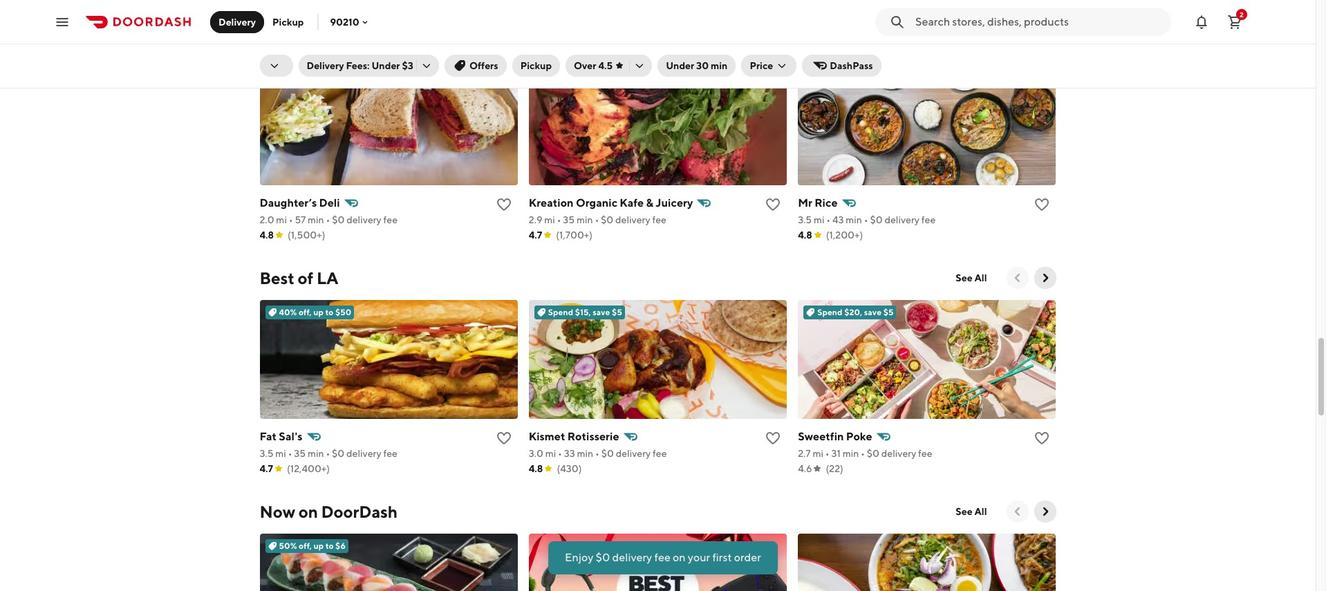 Task type: locate. For each thing, give the bounding box(es) containing it.
1 horizontal spatial pickup
[[520, 60, 552, 71]]

see all
[[956, 39, 987, 50], [956, 272, 987, 284], [956, 506, 987, 517]]

0 vertical spatial see all
[[956, 39, 987, 50]]

0 horizontal spatial 3.5
[[260, 448, 274, 459]]

2 vertical spatial see all
[[956, 506, 987, 517]]

35 up the (1,700+)
[[563, 214, 575, 225]]

0 horizontal spatial 4.8
[[260, 230, 274, 241]]

pickup up most
[[272, 16, 304, 27]]

now on doordash
[[260, 502, 398, 521]]

to left $6
[[325, 541, 334, 551]]

2 under from the left
[[666, 60, 694, 71]]

0 vertical spatial delivery
[[219, 16, 256, 27]]

2 spend from the left
[[817, 307, 843, 317]]

most popular local restaurants
[[260, 35, 490, 54]]

4.8 for mr rice
[[798, 230, 812, 241]]

fee for fat sal's
[[383, 448, 398, 459]]

on left your
[[673, 551, 686, 564]]

3 see all from the top
[[956, 506, 987, 517]]

90210
[[330, 16, 359, 27]]

0 horizontal spatial pickup
[[272, 16, 304, 27]]

0 horizontal spatial 35
[[294, 448, 306, 459]]

2 vertical spatial see all link
[[948, 501, 995, 523]]

restaurants
[[403, 35, 490, 54]]

min
[[711, 60, 728, 71], [308, 214, 324, 225], [577, 214, 593, 225], [846, 214, 862, 225], [308, 448, 324, 459], [577, 448, 593, 459], [843, 448, 859, 459]]

2 $5 from the left
[[884, 307, 894, 317]]

0 vertical spatial pickup
[[272, 16, 304, 27]]

to
[[375, 73, 384, 84], [325, 307, 334, 317], [325, 541, 334, 551]]

mi
[[276, 214, 287, 225], [544, 214, 555, 225], [814, 214, 825, 225], [275, 448, 286, 459], [545, 448, 556, 459], [813, 448, 824, 459]]

next button of carousel image
[[1038, 37, 1052, 51], [1038, 271, 1052, 285]]

35 up (12,400+)
[[294, 448, 306, 459]]

0 horizontal spatial $5
[[612, 307, 622, 317]]

mi for kreation
[[544, 214, 555, 225]]

delivery for delivery fees: under $3
[[307, 60, 344, 71]]

0 horizontal spatial spend
[[548, 307, 573, 317]]

Store search: begin typing to search for stores available on DoorDash text field
[[916, 14, 1163, 29]]

• up (12,400+)
[[326, 448, 330, 459]]

1 vertical spatial previous button of carousel image
[[1011, 505, 1025, 519]]

all
[[975, 39, 987, 50], [975, 272, 987, 284], [975, 506, 987, 517]]

previous button of carousel image
[[1011, 37, 1025, 51]]

1 see from the top
[[956, 39, 973, 50]]

delivery right 57 at the top left of page
[[347, 214, 382, 225]]

mi for daughter's
[[276, 214, 287, 225]]

• down organic
[[595, 214, 599, 225]]

0 vertical spatial 3.5
[[798, 214, 812, 225]]

up for $50
[[313, 307, 324, 317]]

happy hour: 25% off, up to $15
[[279, 73, 399, 84]]

previous button of carousel image for best of la
[[1011, 271, 1025, 285]]

0 vertical spatial see
[[956, 39, 973, 50]]

click to add this store to your saved list image
[[496, 196, 512, 213], [765, 430, 782, 447]]

1 all from the top
[[975, 39, 987, 50]]

1 vertical spatial click to add this store to your saved list image
[[765, 430, 782, 447]]

4.7
[[529, 230, 542, 241], [260, 463, 273, 474]]

next button of carousel image for best of la
[[1038, 271, 1052, 285]]

35
[[563, 214, 575, 225], [294, 448, 306, 459]]

to for $6
[[325, 541, 334, 551]]

1 vertical spatial 35
[[294, 448, 306, 459]]

1 see all from the top
[[956, 39, 987, 50]]

delivery right 43
[[885, 214, 920, 225]]

2 vertical spatial to
[[325, 541, 334, 551]]

dashpass button
[[802, 55, 881, 77]]

$5 right $20,
[[884, 307, 894, 317]]

2 see all link from the top
[[948, 267, 995, 289]]

off, right 50%
[[299, 541, 312, 551]]

1 horizontal spatial delivery
[[307, 60, 344, 71]]

$15,
[[575, 307, 591, 317]]

delivery for deli
[[347, 214, 382, 225]]

spend left $15,
[[548, 307, 573, 317]]

delivery for poke
[[882, 448, 916, 459]]

0 vertical spatial all
[[975, 39, 987, 50]]

off, down fees: on the left top of page
[[349, 73, 362, 84]]

$​0 for rice
[[870, 214, 883, 225]]

on
[[299, 502, 318, 521], [673, 551, 686, 564]]

1 horizontal spatial 35
[[563, 214, 575, 225]]

1 horizontal spatial click to add this store to your saved list image
[[765, 430, 782, 447]]

kismet rotisserie
[[529, 430, 619, 443]]

1 vertical spatial see all link
[[948, 267, 995, 289]]

3.5 down mr on the right of the page
[[798, 214, 812, 225]]

delivery down kafe
[[615, 214, 650, 225]]

delivery up doordash
[[347, 448, 381, 459]]

1 vertical spatial on
[[673, 551, 686, 564]]

1 vertical spatial off,
[[299, 307, 312, 317]]

mi down the fat sal's
[[275, 448, 286, 459]]

1 vertical spatial up
[[313, 307, 324, 317]]

$​0 right 43
[[870, 214, 883, 225]]

1 save from the left
[[593, 307, 610, 317]]

1 vertical spatial see
[[956, 272, 973, 284]]

1 vertical spatial next button of carousel image
[[1038, 271, 1052, 285]]

up left $6
[[314, 541, 324, 551]]

under up the $15
[[372, 60, 400, 71]]

delivery
[[219, 16, 256, 27], [307, 60, 344, 71]]

4.8 for daughter's deli
[[260, 230, 274, 241]]

2.0 mi • 57 min • $​0 delivery fee
[[260, 214, 398, 225]]

$​0 down rotisserie
[[601, 448, 614, 459]]

0 vertical spatial next button of carousel image
[[1038, 37, 1052, 51]]

2 see all from the top
[[956, 272, 987, 284]]

40% off, up to $50
[[279, 307, 352, 317]]

see
[[956, 39, 973, 50], [956, 272, 973, 284], [956, 506, 973, 517]]

to for $50
[[325, 307, 334, 317]]

1 horizontal spatial 3.5
[[798, 214, 812, 225]]

3 all from the top
[[975, 506, 987, 517]]

open menu image
[[54, 13, 71, 30]]

1 spend from the left
[[548, 307, 573, 317]]

under left 30
[[666, 60, 694, 71]]

enjoy $0 delivery fee on your first order
[[565, 551, 761, 564]]

your
[[688, 551, 710, 564]]

delivery
[[347, 214, 382, 225], [615, 214, 650, 225], [885, 214, 920, 225], [347, 448, 381, 459], [616, 448, 651, 459], [882, 448, 916, 459], [612, 551, 652, 564]]

1 horizontal spatial 4.8
[[529, 463, 543, 474]]

click to add this store to your saved list image for kreation organic kafe & juicery
[[765, 196, 782, 213]]

1 vertical spatial delivery
[[307, 60, 344, 71]]

• down poke
[[861, 448, 865, 459]]

4.7 for kreation organic kafe & juicery
[[529, 230, 542, 241]]

1 horizontal spatial $5
[[884, 307, 894, 317]]

fee for kismet rotisserie
[[653, 448, 667, 459]]

2 all from the top
[[975, 272, 987, 284]]

spend $15, save $5
[[548, 307, 622, 317]]

fees:
[[346, 60, 370, 71]]

mi right 3.0
[[545, 448, 556, 459]]

• down kreation
[[557, 214, 561, 225]]

mi right 2.0
[[276, 214, 287, 225]]

to left the $15
[[375, 73, 384, 84]]

1 horizontal spatial save
[[864, 307, 882, 317]]

$​0 up now on doordash
[[332, 448, 345, 459]]

• left 31
[[826, 448, 830, 459]]

notification bell image
[[1194, 13, 1210, 30]]

0 horizontal spatial save
[[593, 307, 610, 317]]

0 horizontal spatial under
[[372, 60, 400, 71]]

to left '$50'
[[325, 307, 334, 317]]

1 see all link from the top
[[948, 33, 995, 55]]

click to add this store to your saved list image for fat sal's
[[496, 430, 512, 447]]

fee for mr rice
[[922, 214, 936, 225]]

0 vertical spatial click to add this store to your saved list image
[[496, 196, 512, 213]]

1 vertical spatial 4.7
[[260, 463, 273, 474]]

juicery
[[656, 196, 693, 210]]

$​0 for sal's
[[332, 448, 345, 459]]

mi right "2.7"
[[813, 448, 824, 459]]

1 horizontal spatial spend
[[817, 307, 843, 317]]

3 see from the top
[[956, 506, 973, 517]]

2 vertical spatial off,
[[299, 541, 312, 551]]

see all link
[[948, 33, 995, 55], [948, 267, 995, 289], [948, 501, 995, 523]]

31
[[832, 448, 841, 459]]

click to add this store to your saved list image for daughter's deli
[[496, 196, 512, 213]]

$​0 down "kreation organic kafe & juicery"
[[601, 214, 614, 225]]

2
[[1240, 10, 1244, 18]]

pickup
[[272, 16, 304, 27], [520, 60, 552, 71]]

0 horizontal spatial on
[[299, 502, 318, 521]]

0 vertical spatial on
[[299, 502, 318, 521]]

0 vertical spatial 4.7
[[529, 230, 542, 241]]

1 $5 from the left
[[612, 307, 622, 317]]

1 next button of carousel image from the top
[[1038, 37, 1052, 51]]

3.5 mi • 35 min • $​0 delivery fee
[[260, 448, 398, 459]]

min right 31
[[843, 448, 859, 459]]

click to add this store to your saved list image left sweetfin in the bottom of the page
[[765, 430, 782, 447]]

min up (12,400+)
[[308, 448, 324, 459]]

hour:
[[307, 73, 328, 84]]

mi down mr rice
[[814, 214, 825, 225]]

delivery down rotisserie
[[616, 448, 651, 459]]

$5
[[612, 307, 622, 317], [884, 307, 894, 317]]

over 4.5
[[574, 60, 613, 71]]

1 vertical spatial all
[[975, 272, 987, 284]]

up
[[363, 73, 374, 84], [313, 307, 324, 317], [314, 541, 324, 551]]

2.9 mi • 35 min • $​0 delivery fee
[[529, 214, 667, 225]]

1 vertical spatial 3.5
[[260, 448, 274, 459]]

click to add this store to your saved list image
[[765, 196, 782, 213], [1034, 196, 1051, 213], [496, 430, 512, 447], [1034, 430, 1051, 447]]

save
[[593, 307, 610, 317], [864, 307, 882, 317]]

$5 right $15,
[[612, 307, 622, 317]]

min right 43
[[846, 214, 862, 225]]

1 horizontal spatial on
[[673, 551, 686, 564]]

delivery right 31
[[882, 448, 916, 459]]

off, right 40%
[[299, 307, 312, 317]]

save right $15,
[[593, 307, 610, 317]]

0 vertical spatial pickup button
[[264, 11, 312, 33]]

kreation organic kafe & juicery
[[529, 196, 693, 210]]

1 under from the left
[[372, 60, 400, 71]]

$​0 down the deli
[[332, 214, 345, 225]]

1 horizontal spatial under
[[666, 60, 694, 71]]

pickup button left over
[[512, 55, 560, 77]]

order
[[734, 551, 761, 564]]

1 horizontal spatial pickup button
[[512, 55, 560, 77]]

4.7 down 2.9 at the top left
[[529, 230, 542, 241]]

3 see all link from the top
[[948, 501, 995, 523]]

&
[[646, 196, 653, 210]]

min right 57 at the top left of page
[[308, 214, 324, 225]]

rotisserie
[[568, 430, 619, 443]]

mi right 2.9 at the top left
[[544, 214, 555, 225]]

spend left $20,
[[817, 307, 843, 317]]

0 horizontal spatial 4.7
[[260, 463, 273, 474]]

0 vertical spatial 35
[[563, 214, 575, 225]]

0 vertical spatial see all link
[[948, 33, 995, 55]]

min for kreation organic kafe & juicery
[[577, 214, 593, 225]]

•
[[289, 214, 293, 225], [326, 214, 330, 225], [557, 214, 561, 225], [595, 214, 599, 225], [827, 214, 831, 225], [864, 214, 868, 225], [288, 448, 292, 459], [326, 448, 330, 459], [558, 448, 562, 459], [595, 448, 599, 459], [826, 448, 830, 459], [861, 448, 865, 459]]

50%
[[279, 541, 297, 551]]

4.8 down 2.0
[[260, 230, 274, 241]]

• left 57 at the top left of page
[[289, 214, 293, 225]]

2 vertical spatial up
[[314, 541, 324, 551]]

(1,500+)
[[288, 230, 325, 241]]

(22)
[[826, 463, 844, 474]]

4.8 down 3.0
[[529, 463, 543, 474]]

2 horizontal spatial 4.8
[[798, 230, 812, 241]]

pickup left over
[[520, 60, 552, 71]]

2 previous button of carousel image from the top
[[1011, 505, 1025, 519]]

mi for mr
[[814, 214, 825, 225]]

pickup button
[[264, 11, 312, 33], [512, 55, 560, 77]]

4.8
[[260, 230, 274, 241], [798, 230, 812, 241], [529, 463, 543, 474]]

3.5 down fat
[[260, 448, 274, 459]]

2 vertical spatial all
[[975, 506, 987, 517]]

over 4.5 button
[[566, 55, 652, 77]]

kreation
[[529, 196, 574, 210]]

4.8 down mr on the right of the page
[[798, 230, 812, 241]]

see all link for most popular local restaurants
[[948, 33, 995, 55]]

1 vertical spatial to
[[325, 307, 334, 317]]

sal's
[[279, 430, 303, 443]]

1 vertical spatial see all
[[956, 272, 987, 284]]

all for most popular local restaurants
[[975, 39, 987, 50]]

0 horizontal spatial pickup button
[[264, 11, 312, 33]]

poke
[[846, 430, 872, 443]]

delivery inside 'button'
[[219, 16, 256, 27]]

fat sal's
[[260, 430, 303, 443]]

$​0 down poke
[[867, 448, 880, 459]]

min up the (1,700+)
[[577, 214, 593, 225]]

• right 43
[[864, 214, 868, 225]]

delivery fees: under $3
[[307, 60, 413, 71]]

1 previous button of carousel image from the top
[[1011, 271, 1025, 285]]

save right $20,
[[864, 307, 882, 317]]

previous button of carousel image for now on doordash
[[1011, 505, 1025, 519]]

$5 for sweetfin poke
[[884, 307, 894, 317]]

click to add this store to your saved list image left kreation
[[496, 196, 512, 213]]

2 see from the top
[[956, 272, 973, 284]]

click to add this store to your saved list image for sweetfin poke
[[1034, 430, 1051, 447]]

2 next button of carousel image from the top
[[1038, 271, 1052, 285]]

35 for organic
[[563, 214, 575, 225]]

up left '$50'
[[313, 307, 324, 317]]

$​0 for organic
[[601, 214, 614, 225]]

3.5
[[798, 214, 812, 225], [260, 448, 274, 459]]

3.5 for fat sal's
[[260, 448, 274, 459]]

0 horizontal spatial delivery
[[219, 16, 256, 27]]

2 save from the left
[[864, 307, 882, 317]]

up down delivery fees: under $3
[[363, 73, 374, 84]]

4.6
[[798, 463, 812, 474]]

min right 30
[[711, 60, 728, 71]]

best
[[260, 268, 294, 288]]

pickup button up most
[[264, 11, 312, 33]]

4.7 down fat
[[260, 463, 273, 474]]

delivery for delivery
[[219, 16, 256, 27]]

2 vertical spatial see
[[956, 506, 973, 517]]

of
[[298, 268, 313, 288]]

under inside under 30 min button
[[666, 60, 694, 71]]

0 horizontal spatial click to add this store to your saved list image
[[496, 196, 512, 213]]

0 vertical spatial off,
[[349, 73, 362, 84]]

0 vertical spatial previous button of carousel image
[[1011, 271, 1025, 285]]

click to add this store to your saved list image for kismet rotisserie
[[765, 430, 782, 447]]

under
[[372, 60, 400, 71], [666, 60, 694, 71]]

min right 33
[[577, 448, 593, 459]]

1 horizontal spatial 4.7
[[529, 230, 542, 241]]

on right now
[[299, 502, 318, 521]]

previous button of carousel image
[[1011, 271, 1025, 285], [1011, 505, 1025, 519]]



Task type: describe. For each thing, give the bounding box(es) containing it.
spend for sweetfin
[[817, 307, 843, 317]]

30
[[696, 60, 709, 71]]

min for fat sal's
[[308, 448, 324, 459]]

$​0 for rotisserie
[[601, 448, 614, 459]]

delivery for organic
[[615, 214, 650, 225]]

offers button
[[445, 55, 507, 77]]

2.9
[[529, 214, 543, 225]]

• left 43
[[827, 214, 831, 225]]

mr rice
[[798, 196, 838, 210]]

fee for sweetfin poke
[[918, 448, 933, 459]]

best of la
[[260, 268, 338, 288]]

mi for fat
[[275, 448, 286, 459]]

3 items, open order cart image
[[1227, 13, 1243, 30]]

1 vertical spatial pickup
[[520, 60, 552, 71]]

delivery button
[[210, 11, 264, 33]]

delivery for rotisserie
[[616, 448, 651, 459]]

up for $6
[[314, 541, 324, 551]]

3.0
[[529, 448, 544, 459]]

see for best of la
[[956, 272, 973, 284]]

(430)
[[557, 463, 582, 474]]

delivery right $0
[[612, 551, 652, 564]]

min for kismet rotisserie
[[577, 448, 593, 459]]

1 vertical spatial pickup button
[[512, 55, 560, 77]]

min inside button
[[711, 60, 728, 71]]

fee for daughter's deli
[[383, 214, 398, 225]]

see all for best of la
[[956, 272, 987, 284]]

kismet
[[529, 430, 565, 443]]

$15
[[385, 73, 399, 84]]

all for now on doordash
[[975, 506, 987, 517]]

$0
[[596, 551, 610, 564]]

sweetfin poke
[[798, 430, 872, 443]]

dashpass
[[830, 60, 873, 71]]

happy
[[279, 73, 305, 84]]

best of la link
[[260, 267, 338, 289]]

delivery for rice
[[885, 214, 920, 225]]

price
[[750, 60, 773, 71]]

2.0
[[260, 214, 274, 225]]

min for mr rice
[[846, 214, 862, 225]]

3.5 for mr rice
[[798, 214, 812, 225]]

see for most popular local restaurants
[[956, 39, 973, 50]]

43
[[833, 214, 844, 225]]

25%
[[330, 73, 347, 84]]

min for sweetfin poke
[[843, 448, 859, 459]]

see all for most popular local restaurants
[[956, 39, 987, 50]]

$​0 for poke
[[867, 448, 880, 459]]

next button of carousel image for most popular local restaurants
[[1038, 37, 1052, 51]]

fee for kreation organic kafe & juicery
[[652, 214, 667, 225]]

4.7 for fat sal's
[[260, 463, 273, 474]]

33
[[564, 448, 575, 459]]

under 30 min button
[[658, 55, 736, 77]]

popular
[[302, 35, 361, 54]]

next button of carousel image
[[1038, 505, 1052, 519]]

price button
[[742, 55, 797, 77]]

3.0 mi • 33 min • $​0 delivery fee
[[529, 448, 667, 459]]

see all link for best of la
[[948, 267, 995, 289]]

2.7
[[798, 448, 811, 459]]

57
[[295, 214, 306, 225]]

mi for kismet
[[545, 448, 556, 459]]

delivery for sal's
[[347, 448, 381, 459]]

daughter's
[[260, 196, 317, 210]]

save for sweetfin poke
[[864, 307, 882, 317]]

40%
[[279, 307, 297, 317]]

spend for kismet
[[548, 307, 573, 317]]

off, for 40% off, up to $50
[[299, 307, 312, 317]]

sweetfin
[[798, 430, 844, 443]]

• left 33
[[558, 448, 562, 459]]

• down the deli
[[326, 214, 330, 225]]

deli
[[319, 196, 340, 210]]

see all for now on doordash
[[956, 506, 987, 517]]

0 vertical spatial up
[[363, 73, 374, 84]]

daughter's deli
[[260, 196, 340, 210]]

2.7 mi • 31 min • $​0 delivery fee
[[798, 448, 933, 459]]

now on doordash link
[[260, 501, 398, 523]]

2 button
[[1221, 8, 1249, 36]]

off, for 50% off, up to $6
[[299, 541, 312, 551]]

now
[[260, 502, 295, 521]]

$3
[[402, 60, 413, 71]]

enjoy
[[565, 551, 594, 564]]

50% off, up to $6
[[279, 541, 346, 551]]

(12,400+)
[[287, 463, 330, 474]]

• down rotisserie
[[595, 448, 599, 459]]

$6
[[335, 541, 346, 551]]

most popular local restaurants link
[[260, 33, 490, 55]]

la
[[317, 268, 338, 288]]

mi for sweetfin
[[813, 448, 824, 459]]

• down sal's
[[288, 448, 292, 459]]

4.5
[[598, 60, 613, 71]]

$50
[[335, 307, 352, 317]]

over
[[574, 60, 596, 71]]

under 30 min
[[666, 60, 728, 71]]

click to add this store to your saved list image for mr rice
[[1034, 196, 1051, 213]]

kafe
[[620, 196, 644, 210]]

doordash
[[321, 502, 398, 521]]

save for kismet rotisserie
[[593, 307, 610, 317]]

most
[[260, 35, 299, 54]]

4.8 for kismet rotisserie
[[529, 463, 543, 474]]

35 for sal's
[[294, 448, 306, 459]]

see for now on doordash
[[956, 506, 973, 517]]

min for daughter's deli
[[308, 214, 324, 225]]

all for best of la
[[975, 272, 987, 284]]

(1,200+)
[[826, 230, 863, 241]]

$5 for kismet rotisserie
[[612, 307, 622, 317]]

spend $20, save $5
[[817, 307, 894, 317]]

$20,
[[844, 307, 863, 317]]

rice
[[815, 196, 838, 210]]

(1,700+)
[[556, 230, 593, 241]]

$​0 for deli
[[332, 214, 345, 225]]

see all link for now on doordash
[[948, 501, 995, 523]]

first
[[713, 551, 732, 564]]

0 vertical spatial to
[[375, 73, 384, 84]]

mr
[[798, 196, 813, 210]]

local
[[364, 35, 400, 54]]

90210 button
[[330, 16, 370, 27]]

fat
[[260, 430, 277, 443]]

3.5 mi • 43 min • $​0 delivery fee
[[798, 214, 936, 225]]

organic
[[576, 196, 618, 210]]

offers
[[469, 60, 498, 71]]



Task type: vqa. For each thing, say whether or not it's contained in the screenshot.
the Card for Redeem Gift Card
no



